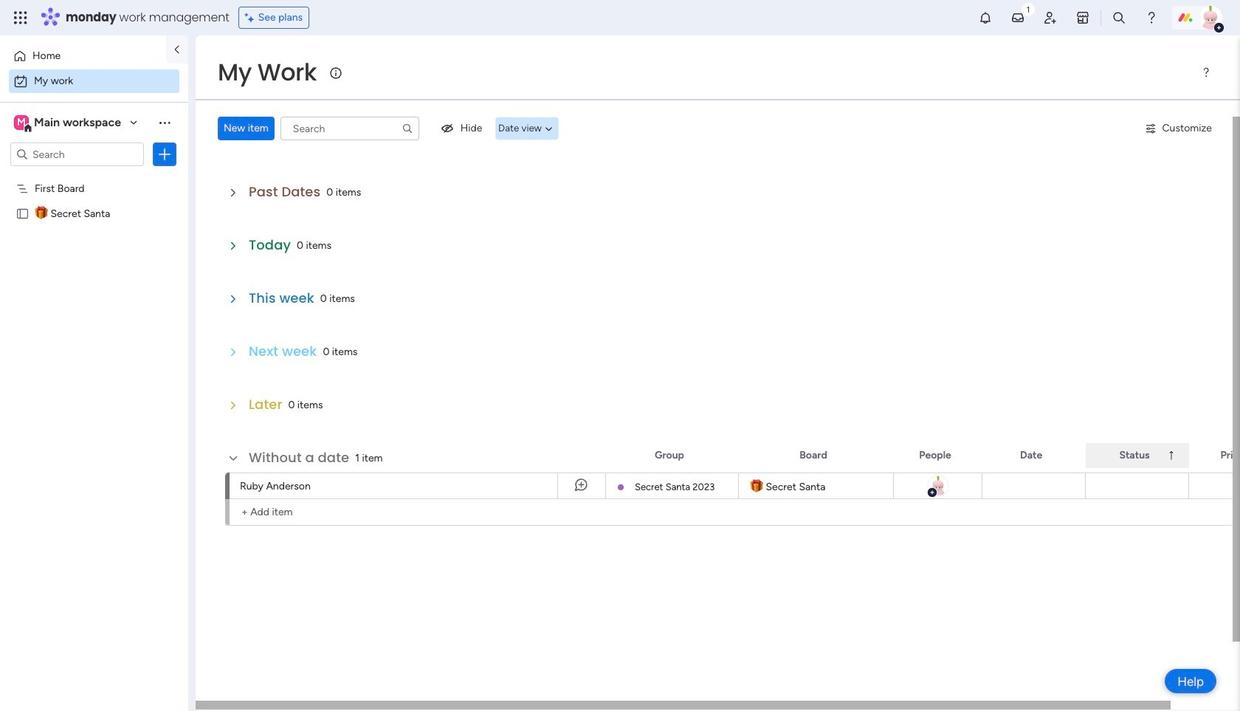 Task type: vqa. For each thing, say whether or not it's contained in the screenshot.
Workspace selection "element"
yes



Task type: describe. For each thing, give the bounding box(es) containing it.
0 horizontal spatial ruby anderson image
[[927, 475, 949, 497]]

invite members image
[[1043, 10, 1058, 25]]

select product image
[[13, 10, 28, 25]]

2 vertical spatial option
[[0, 175, 188, 178]]

monday marketplace image
[[1076, 10, 1090, 25]]

0 vertical spatial ruby anderson image
[[1199, 6, 1223, 30]]

search image
[[401, 123, 413, 134]]

1 vertical spatial option
[[9, 69, 179, 93]]

update feed image
[[1011, 10, 1026, 25]]

sort image
[[1166, 450, 1178, 461]]

notifications image
[[978, 10, 993, 25]]



Task type: locate. For each thing, give the bounding box(es) containing it.
search everything image
[[1112, 10, 1127, 25]]

options image
[[157, 147, 172, 162]]

1 vertical spatial ruby anderson image
[[927, 475, 949, 497]]

1 horizontal spatial ruby anderson image
[[1199, 6, 1223, 30]]

Filter dashboard by text search field
[[280, 117, 419, 140]]

help image
[[1144, 10, 1159, 25]]

public board image
[[16, 206, 30, 220]]

column header
[[1086, 443, 1189, 468]]

1 image
[[1022, 1, 1035, 17]]

0 vertical spatial option
[[9, 44, 157, 68]]

workspace selection element
[[14, 114, 123, 133]]

ruby anderson image
[[1199, 6, 1223, 30], [927, 475, 949, 497]]

workspace image
[[14, 114, 29, 131]]

Search in workspace field
[[31, 146, 123, 163]]

workspace options image
[[157, 115, 172, 130]]

menu image
[[1201, 66, 1212, 78]]

see plans image
[[245, 10, 258, 26]]

None search field
[[280, 117, 419, 140]]

option
[[9, 44, 157, 68], [9, 69, 179, 93], [0, 175, 188, 178]]

list box
[[0, 172, 188, 425]]



